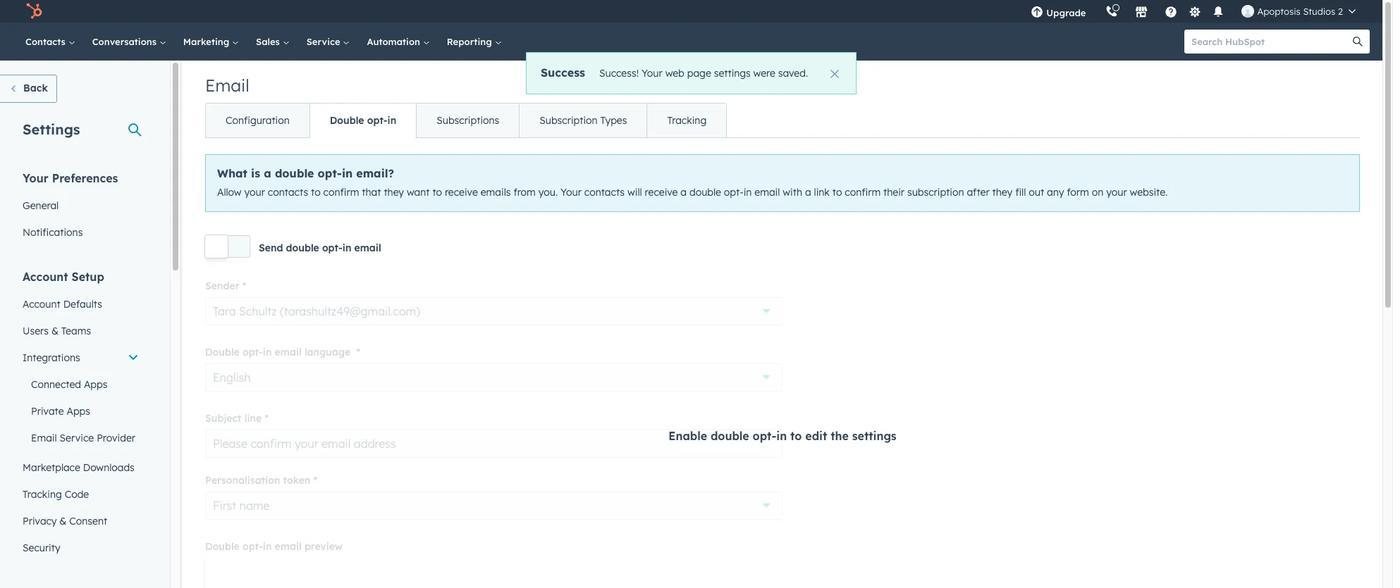 Task type: vqa. For each thing, say whether or not it's contained in the screenshot.
Cyfe
no



Task type: locate. For each thing, give the bounding box(es) containing it.
marketplaces image
[[1136, 6, 1149, 19]]

settings left were
[[714, 67, 751, 80]]

0 horizontal spatial confirm
[[323, 186, 359, 199]]

0 vertical spatial settings
[[714, 67, 751, 80]]

receive right will
[[645, 186, 678, 199]]

0 vertical spatial double
[[330, 114, 364, 127]]

your
[[642, 67, 663, 80], [23, 171, 49, 185], [561, 186, 582, 199]]

contacts
[[25, 36, 68, 47]]

search image
[[1353, 37, 1363, 47]]

1 horizontal spatial email
[[205, 75, 250, 96]]

your down is
[[244, 186, 265, 199]]

0 horizontal spatial they
[[384, 186, 404, 199]]

& right users
[[51, 325, 58, 338]]

& for privacy
[[59, 516, 67, 528]]

1 vertical spatial account
[[23, 298, 61, 311]]

a right will
[[681, 186, 687, 199]]

token
[[283, 474, 311, 487]]

0 vertical spatial your
[[642, 67, 663, 80]]

email left language
[[275, 346, 302, 359]]

0 horizontal spatial your
[[23, 171, 49, 185]]

account for account setup
[[23, 270, 68, 284]]

apps down connected apps link
[[67, 406, 90, 418]]

connected apps link
[[14, 372, 147, 399]]

to left "edit"
[[791, 430, 802, 444]]

sales link
[[248, 23, 298, 61]]

is
[[251, 166, 260, 181]]

2 vertical spatial double
[[205, 541, 240, 553]]

link
[[814, 186, 830, 199]]

opt- left "edit"
[[753, 430, 777, 444]]

service inside email service provider link
[[60, 432, 94, 445]]

2 vertical spatial your
[[561, 186, 582, 199]]

privacy
[[23, 516, 57, 528]]

1 vertical spatial apps
[[67, 406, 90, 418]]

0 horizontal spatial settings
[[714, 67, 751, 80]]

0 vertical spatial tracking
[[668, 114, 707, 127]]

Subject line text field
[[205, 430, 783, 458]]

email down private
[[31, 432, 57, 445]]

personalisation token
[[205, 474, 311, 487]]

email?
[[356, 166, 394, 181]]

apps inside connected apps link
[[84, 379, 108, 391]]

on
[[1092, 186, 1104, 199]]

1 vertical spatial email
[[31, 432, 57, 445]]

1 vertical spatial tracking
[[23, 489, 62, 501]]

2 confirm from the left
[[845, 186, 881, 199]]

1 horizontal spatial &
[[59, 516, 67, 528]]

configuration link
[[206, 104, 309, 138]]

0 vertical spatial service
[[307, 36, 343, 47]]

back
[[23, 82, 48, 95]]

receive
[[445, 186, 478, 199], [645, 186, 678, 199]]

1 horizontal spatial receive
[[645, 186, 678, 199]]

your up general
[[23, 171, 49, 185]]

they right that
[[384, 186, 404, 199]]

1 horizontal spatial contacts
[[585, 186, 625, 199]]

& right "privacy" in the left of the page
[[59, 516, 67, 528]]

double up english
[[205, 346, 240, 359]]

to right link
[[833, 186, 842, 199]]

service right the sales link
[[307, 36, 343, 47]]

in
[[388, 114, 397, 127], [342, 166, 353, 181], [744, 186, 752, 199], [343, 242, 352, 254], [263, 346, 272, 359], [777, 430, 787, 444], [263, 541, 272, 553]]

0 horizontal spatial service
[[60, 432, 94, 445]]

edit
[[806, 430, 828, 444]]

settings right the
[[853, 430, 897, 444]]

sender
[[205, 280, 240, 292]]

1 horizontal spatial they
[[993, 186, 1013, 199]]

confirm left that
[[323, 186, 359, 199]]

contacts
[[268, 186, 308, 199], [585, 186, 625, 199]]

tracking for tracking code
[[23, 489, 62, 501]]

their
[[884, 186, 905, 199]]

email inside email service provider link
[[31, 432, 57, 445]]

double opt-in
[[330, 114, 397, 127]]

0 vertical spatial account
[[23, 270, 68, 284]]

email
[[205, 75, 250, 96], [31, 432, 57, 445]]

0 horizontal spatial &
[[51, 325, 58, 338]]

a left link
[[805, 186, 812, 199]]

calling icon button
[[1101, 2, 1125, 20]]

your right you.
[[561, 186, 582, 199]]

opt-
[[367, 114, 388, 127], [318, 166, 342, 181], [724, 186, 744, 199], [322, 242, 343, 254], [243, 346, 263, 359], [753, 430, 777, 444], [243, 541, 263, 553]]

email left with
[[755, 186, 780, 199]]

1 horizontal spatial your
[[561, 186, 582, 199]]

2 contacts from the left
[[585, 186, 625, 199]]

confirm left the their
[[845, 186, 881, 199]]

upgrade
[[1047, 7, 1087, 18]]

out
[[1029, 186, 1045, 199]]

tara schultz (tarashultz49@gmail.com)
[[213, 304, 420, 319]]

0 vertical spatial email
[[205, 75, 250, 96]]

double up email?
[[330, 114, 364, 127]]

double for double opt-in email language
[[205, 346, 240, 359]]

double for double opt-in
[[330, 114, 364, 127]]

1 vertical spatial &
[[59, 516, 67, 528]]

apps inside private apps link
[[67, 406, 90, 418]]

general
[[23, 200, 59, 212]]

0 vertical spatial &
[[51, 325, 58, 338]]

service inside service link
[[307, 36, 343, 47]]

send double opt-in email
[[259, 242, 381, 254]]

help button
[[1160, 0, 1184, 23]]

personalisation
[[205, 474, 280, 487]]

upgrade image
[[1031, 6, 1044, 19]]

1 horizontal spatial your
[[1107, 186, 1128, 199]]

website.
[[1130, 186, 1168, 199]]

account
[[23, 270, 68, 284], [23, 298, 61, 311]]

1 horizontal spatial a
[[681, 186, 687, 199]]

will
[[628, 186, 642, 199]]

security
[[23, 542, 60, 555]]

conversations
[[92, 36, 159, 47]]

account setup
[[23, 270, 104, 284]]

enable
[[669, 430, 707, 444]]

english
[[213, 371, 251, 385]]

opt- up english
[[243, 346, 263, 359]]

to up send double opt-in email
[[311, 186, 321, 199]]

connected
[[31, 379, 81, 391]]

1 vertical spatial service
[[60, 432, 94, 445]]

subscription types
[[540, 114, 627, 127]]

your
[[244, 186, 265, 199], [1107, 186, 1128, 199]]

& for users
[[51, 325, 58, 338]]

your left web
[[642, 67, 663, 80]]

1 horizontal spatial tracking
[[668, 114, 707, 127]]

tara schultz (tarashultz49@gmail.com) button
[[205, 297, 783, 326]]

apps for connected apps
[[84, 379, 108, 391]]

double
[[330, 114, 364, 127], [205, 346, 240, 359], [205, 541, 240, 553]]

opt- up email?
[[367, 114, 388, 127]]

help image
[[1165, 6, 1178, 19]]

apps up private apps link
[[84, 379, 108, 391]]

0 horizontal spatial tracking
[[23, 489, 62, 501]]

configuration
[[226, 114, 290, 127]]

contacts up send
[[268, 186, 308, 199]]

settings
[[714, 67, 751, 80], [853, 430, 897, 444]]

apps
[[84, 379, 108, 391], [67, 406, 90, 418]]

any
[[1047, 186, 1065, 199]]

your inside success alert
[[642, 67, 663, 80]]

navigation
[[205, 103, 727, 138]]

enable double opt-in to edit the settings
[[669, 430, 897, 444]]

language
[[305, 346, 351, 359]]

your right the on
[[1107, 186, 1128, 199]]

tracking down success alert
[[668, 114, 707, 127]]

(tarashultz49@gmail.com)
[[280, 304, 420, 319]]

0 horizontal spatial your
[[244, 186, 265, 199]]

automation
[[367, 36, 423, 47]]

0 horizontal spatial a
[[264, 166, 271, 181]]

1 account from the top
[[23, 270, 68, 284]]

1 vertical spatial settings
[[853, 430, 897, 444]]

0 horizontal spatial contacts
[[268, 186, 308, 199]]

saved.
[[778, 67, 808, 80]]

account for account defaults
[[23, 298, 61, 311]]

subject
[[205, 412, 242, 425]]

contacts left will
[[585, 186, 625, 199]]

first name button
[[205, 492, 783, 520]]

in down name
[[263, 541, 272, 553]]

confirm
[[323, 186, 359, 199], [845, 186, 881, 199]]

downloads
[[83, 462, 135, 475]]

tara schultz image
[[1242, 5, 1255, 18]]

Search HubSpot search field
[[1185, 30, 1358, 54]]

double inside the double opt-in link
[[330, 114, 364, 127]]

&
[[51, 325, 58, 338], [59, 516, 67, 528]]

account up account defaults
[[23, 270, 68, 284]]

your preferences
[[23, 171, 118, 185]]

marketing
[[183, 36, 232, 47]]

subscription
[[540, 114, 598, 127]]

0 vertical spatial apps
[[84, 379, 108, 391]]

tracking code
[[23, 489, 89, 501]]

settings inside success alert
[[714, 67, 751, 80]]

double for double opt-in email preview
[[205, 541, 240, 553]]

email left preview
[[275, 541, 302, 553]]

1 your from the left
[[244, 186, 265, 199]]

a right is
[[264, 166, 271, 181]]

2 they from the left
[[993, 186, 1013, 199]]

receive left emails
[[445, 186, 478, 199]]

0 horizontal spatial email
[[31, 432, 57, 445]]

service
[[307, 36, 343, 47], [60, 432, 94, 445]]

email inside what is a double opt-in email? allow your contacts to confirm that they want to receive emails from you. your contacts will receive a double opt-in email with a link to confirm their subscription after they fill out any form on your website.
[[755, 186, 780, 199]]

double opt-in link
[[309, 104, 416, 138]]

reporting
[[447, 36, 495, 47]]

automation link
[[359, 23, 439, 61]]

tracking up "privacy" in the left of the page
[[23, 489, 62, 501]]

service down private apps link
[[60, 432, 94, 445]]

notifications
[[23, 226, 83, 239]]

email down that
[[354, 242, 381, 254]]

navigation containing configuration
[[205, 103, 727, 138]]

menu
[[1022, 0, 1366, 23]]

in left "edit"
[[777, 430, 787, 444]]

apps for private apps
[[67, 406, 90, 418]]

email up configuration
[[205, 75, 250, 96]]

menu containing apoptosis studios 2
[[1022, 0, 1366, 23]]

1 horizontal spatial service
[[307, 36, 343, 47]]

they left 'fill'
[[993, 186, 1013, 199]]

2 account from the top
[[23, 298, 61, 311]]

success
[[541, 66, 586, 80]]

menu item
[[1096, 0, 1099, 23]]

that
[[362, 186, 381, 199]]

you.
[[539, 186, 558, 199]]

2 horizontal spatial your
[[642, 67, 663, 80]]

1 vertical spatial double
[[205, 346, 240, 359]]

account up users
[[23, 298, 61, 311]]

in up (tarashultz49@gmail.com)
[[343, 242, 352, 254]]

1 horizontal spatial confirm
[[845, 186, 881, 199]]

marketing link
[[175, 23, 248, 61]]

marketplace downloads link
[[14, 455, 147, 482]]

tracking inside account setup element
[[23, 489, 62, 501]]

opt- down name
[[243, 541, 263, 553]]

0 horizontal spatial receive
[[445, 186, 478, 199]]

1 receive from the left
[[445, 186, 478, 199]]

double down first
[[205, 541, 240, 553]]



Task type: describe. For each thing, give the bounding box(es) containing it.
marketplace
[[23, 462, 80, 475]]

private
[[31, 406, 64, 418]]

marketplaces button
[[1127, 0, 1157, 23]]

apoptosis studios 2
[[1258, 6, 1344, 17]]

private apps
[[31, 406, 90, 418]]

1 confirm from the left
[[323, 186, 359, 199]]

reporting link
[[439, 23, 510, 61]]

want
[[407, 186, 430, 199]]

subject line
[[205, 412, 262, 425]]

apoptosis
[[1258, 6, 1301, 17]]

your preferences element
[[14, 171, 147, 246]]

1 horizontal spatial settings
[[853, 430, 897, 444]]

name
[[240, 499, 270, 513]]

line
[[245, 412, 262, 425]]

account setup element
[[14, 269, 147, 562]]

were
[[754, 67, 776, 80]]

in left with
[[744, 186, 752, 199]]

users & teams
[[23, 325, 91, 338]]

conversations link
[[84, 23, 175, 61]]

teams
[[61, 325, 91, 338]]

calling icon image
[[1106, 6, 1119, 18]]

hubspot image
[[25, 3, 42, 20]]

opt- left with
[[724, 186, 744, 199]]

subscription
[[908, 186, 965, 199]]

opt- left email?
[[318, 166, 342, 181]]

users
[[23, 325, 49, 338]]

2 receive from the left
[[645, 186, 678, 199]]

privacy & consent
[[23, 516, 107, 528]]

settings
[[23, 121, 80, 138]]

preferences
[[52, 171, 118, 185]]

what is a double opt-in email? allow your contacts to confirm that they want to receive emails from you. your contacts will receive a double opt-in email with a link to confirm their subscription after they fill out any form on your website.
[[217, 166, 1168, 199]]

1 they from the left
[[384, 186, 404, 199]]

web
[[666, 67, 685, 80]]

first name
[[213, 499, 270, 513]]

security link
[[14, 535, 147, 562]]

integrations
[[23, 352, 80, 365]]

code
[[65, 489, 89, 501]]

tracking code link
[[14, 482, 147, 509]]

english button
[[205, 364, 783, 392]]

studios
[[1304, 6, 1336, 17]]

your inside what is a double opt-in email? allow your contacts to confirm that they want to receive emails from you. your contacts will receive a double opt-in email with a link to confirm their subscription after they fill out any form on your website.
[[561, 186, 582, 199]]

fill
[[1016, 186, 1026, 199]]

tracking link
[[647, 104, 727, 138]]

general link
[[14, 193, 147, 219]]

integrations button
[[14, 345, 147, 372]]

tara
[[213, 304, 236, 319]]

the
[[831, 430, 849, 444]]

back link
[[0, 75, 57, 103]]

in up email?
[[388, 114, 397, 127]]

sales
[[256, 36, 283, 47]]

preview
[[305, 541, 343, 553]]

to right want
[[433, 186, 442, 199]]

email service provider
[[31, 432, 135, 445]]

service link
[[298, 23, 359, 61]]

notifications button
[[1207, 0, 1231, 23]]

success alert
[[527, 52, 857, 94]]

success!
[[600, 67, 639, 80]]

subscriptions link
[[416, 104, 519, 138]]

email for email service provider
[[31, 432, 57, 445]]

2 horizontal spatial a
[[805, 186, 812, 199]]

in left email?
[[342, 166, 353, 181]]

tracking for tracking
[[668, 114, 707, 127]]

settings image
[[1189, 6, 1202, 19]]

marketplace downloads
[[23, 462, 135, 475]]

form
[[1067, 186, 1090, 199]]

allow
[[217, 186, 242, 199]]

close image
[[831, 70, 839, 78]]

notifications image
[[1213, 6, 1225, 19]]

account defaults link
[[14, 291, 147, 318]]

subscriptions
[[437, 114, 500, 127]]

from
[[514, 186, 536, 199]]

double opt-in email language
[[205, 346, 354, 359]]

emails
[[481, 186, 511, 199]]

send
[[259, 242, 283, 254]]

after
[[967, 186, 990, 199]]

settings link
[[1187, 4, 1204, 19]]

page
[[687, 67, 711, 80]]

setup
[[72, 270, 104, 284]]

1 vertical spatial your
[[23, 171, 49, 185]]

with
[[783, 186, 803, 199]]

users & teams link
[[14, 318, 147, 345]]

schultz
[[239, 304, 277, 319]]

what
[[217, 166, 248, 181]]

account defaults
[[23, 298, 102, 311]]

provider
[[97, 432, 135, 445]]

2 your from the left
[[1107, 186, 1128, 199]]

notifications link
[[14, 219, 147, 246]]

in down schultz
[[263, 346, 272, 359]]

email service provider link
[[14, 425, 147, 452]]

apoptosis studios 2 button
[[1234, 0, 1365, 23]]

consent
[[69, 516, 107, 528]]

email for email
[[205, 75, 250, 96]]

types
[[601, 114, 627, 127]]

1 contacts from the left
[[268, 186, 308, 199]]

opt- right send
[[322, 242, 343, 254]]



